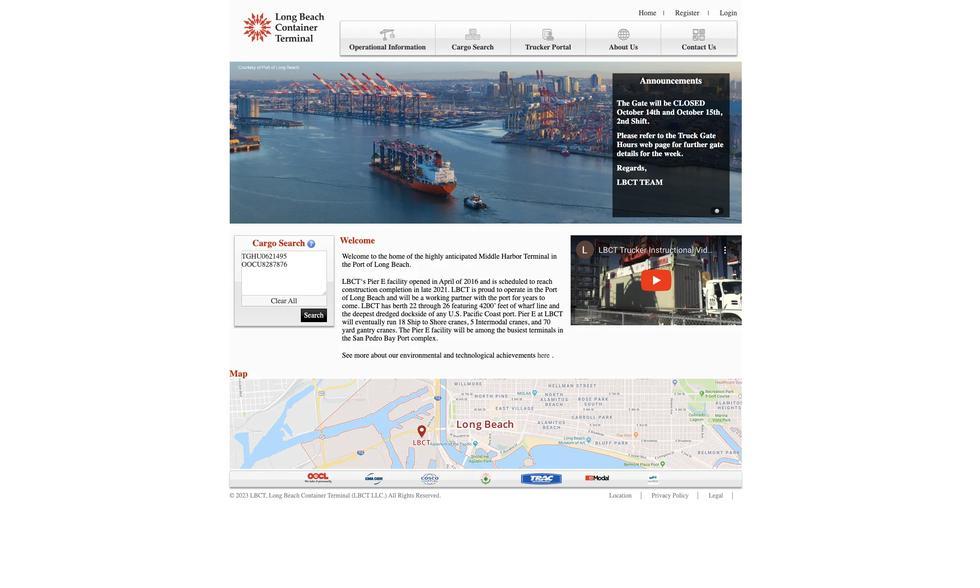 Task type: vqa. For each thing, say whether or not it's contained in the screenshot.
privacy policy
yes



Task type: locate. For each thing, give the bounding box(es) containing it.
eventually
[[355, 319, 385, 327]]

proud
[[478, 286, 495, 294]]

cargo
[[452, 43, 471, 51], [253, 238, 277, 249]]

lbct right at
[[545, 310, 563, 319]]

terminal
[[524, 253, 550, 261], [328, 493, 350, 500]]

welcome for welcome to the home of the highly anticipated middle harbor terminal in the port of long beach.
[[342, 253, 369, 261]]

contact us
[[682, 43, 716, 51]]

70
[[544, 319, 551, 327]]

2 horizontal spatial be
[[664, 99, 672, 108]]

facility
[[387, 278, 408, 286], [432, 327, 452, 335]]

2 us from the left
[[708, 43, 716, 51]]

(lbct
[[352, 493, 370, 500]]

0 horizontal spatial beach
[[284, 493, 300, 500]]

1 horizontal spatial pier
[[412, 327, 424, 335]]

all right clear
[[288, 297, 297, 305]]

port.
[[503, 310, 516, 319]]

in left "late"
[[414, 286, 420, 294]]

2021.
[[434, 286, 450, 294]]

here link
[[538, 352, 550, 360]]

menu bar
[[340, 21, 737, 55]]

october
[[617, 108, 644, 117], [677, 108, 704, 117]]

1 vertical spatial welcome
[[342, 253, 369, 261]]

1 vertical spatial beach
[[284, 493, 300, 500]]

long
[[374, 261, 390, 269], [350, 294, 365, 302], [269, 493, 282, 500]]

0 horizontal spatial us
[[630, 43, 638, 51]]

1 horizontal spatial |
[[708, 9, 709, 17]]

cargo search
[[452, 43, 494, 51], [253, 238, 305, 249]]

legal
[[709, 493, 723, 500]]

port up line in the right of the page
[[545, 286, 557, 294]]

in right "late"
[[432, 278, 438, 286]]

port right bay
[[398, 335, 410, 343]]

a
[[421, 294, 424, 302]]

bay
[[384, 335, 396, 343]]

0 vertical spatial be
[[664, 99, 672, 108]]

has
[[382, 302, 391, 310]]

1 vertical spatial the
[[399, 327, 410, 335]]

reserved.
[[416, 493, 441, 500]]

1 horizontal spatial terminal
[[524, 253, 550, 261]]

2 horizontal spatial pier
[[518, 310, 530, 319]]

0 horizontal spatial be
[[412, 294, 419, 302]]

0 horizontal spatial all
[[288, 297, 297, 305]]

lbct team
[[617, 178, 663, 187]]

1 vertical spatial pier
[[518, 310, 530, 319]]

1 vertical spatial long
[[350, 294, 365, 302]]

gate right truck
[[700, 131, 716, 140]]

1 horizontal spatial october
[[677, 108, 704, 117]]

further
[[684, 140, 708, 149]]

us right contact
[[708, 43, 716, 51]]

2 vertical spatial be
[[467, 327, 474, 335]]

operational information
[[349, 43, 426, 51]]

1 horizontal spatial is
[[492, 278, 497, 286]]

0 vertical spatial beach
[[367, 294, 385, 302]]

1 horizontal spatial us
[[708, 43, 716, 51]]

1 vertical spatial search
[[279, 238, 305, 249]]

1 vertical spatial gate
[[700, 131, 716, 140]]

and right line in the right of the page
[[549, 302, 560, 310]]

the left highly on the top left of page
[[415, 253, 424, 261]]

please refer to the truck gate hours web page for further gate details for the week.
[[617, 131, 724, 158]]

1 horizontal spatial cargo search
[[452, 43, 494, 51]]

port up lbct's
[[353, 261, 365, 269]]

of up construction
[[367, 261, 373, 269]]

shore
[[430, 319, 447, 327]]

deepest
[[353, 310, 374, 319]]

all right llc.)
[[389, 493, 396, 500]]

beach
[[367, 294, 385, 302], [284, 493, 300, 500]]

None submit
[[301, 309, 327, 323]]

opened
[[410, 278, 430, 286]]

policy
[[673, 493, 689, 500]]

1 horizontal spatial e
[[425, 327, 430, 335]]

the right run
[[399, 327, 410, 335]]

26
[[443, 302, 450, 310]]

register link
[[676, 9, 700, 17]]

1 october from the left
[[617, 108, 644, 117]]

0 horizontal spatial port
[[353, 261, 365, 269]]

0 horizontal spatial long
[[269, 493, 282, 500]]

2023
[[236, 493, 249, 500]]

1 horizontal spatial long
[[350, 294, 365, 302]]

terminal right the 'harbor' at the right
[[524, 253, 550, 261]]

1 vertical spatial facility
[[432, 327, 452, 335]]

long left the beach. at top
[[374, 261, 390, 269]]

1 horizontal spatial beach
[[367, 294, 385, 302]]

us right about
[[630, 43, 638, 51]]

is left scheduled
[[492, 278, 497, 286]]

welcome
[[340, 236, 375, 246], [342, 253, 369, 261]]

0 vertical spatial port
[[353, 261, 365, 269]]

0 vertical spatial pier
[[368, 278, 379, 286]]

clear all
[[271, 297, 297, 305]]

our
[[389, 352, 399, 360]]

e left at
[[532, 310, 536, 319]]

berth
[[393, 302, 408, 310]]

the left truck
[[666, 131, 676, 140]]

operational
[[349, 43, 387, 51]]

0 vertical spatial cargo
[[452, 43, 471, 51]]

pier
[[368, 278, 379, 286], [518, 310, 530, 319], [412, 327, 424, 335]]

is
[[492, 278, 497, 286], [472, 286, 477, 294]]

0 horizontal spatial pier
[[368, 278, 379, 286]]

0 horizontal spatial facility
[[387, 278, 408, 286]]

the left home
[[379, 253, 387, 261]]

2 | from the left
[[708, 9, 709, 17]]

long down lbct's
[[350, 294, 365, 302]]

october up please
[[617, 108, 644, 117]]

the left port
[[488, 294, 497, 302]]

of left any
[[429, 310, 435, 319]]

port inside welcome to the home of the highly anticipated middle harbor terminal in the port of long beach.
[[353, 261, 365, 269]]

for inside lbct's pier e facility opened in april of 2016 and is scheduled to reach construction completion in late 2021.  lbct is proud to operate in the port of long beach and will be a working partner with the port for years to come.  lbct has berth 22 through 26 featuring 4200' feet of wharf line and the deepest dredged dockside of any u.s. pacific coast port. pier e at lbct will eventually run 18 ship to shore cranes, 5 intermodal cranes, and 70 yard gantry cranes. the pier e facility will be among the busiest terminals in the san pedro bay port complex.
[[512, 294, 521, 302]]

long right lbct,
[[269, 493, 282, 500]]

0 vertical spatial cargo search
[[452, 43, 494, 51]]

to right refer
[[658, 131, 664, 140]]

0 horizontal spatial cargo search
[[253, 238, 305, 249]]

port
[[353, 261, 365, 269], [545, 286, 557, 294], [398, 335, 410, 343]]

to left home
[[371, 253, 377, 261]]

1 horizontal spatial the
[[617, 99, 630, 108]]

pier right port.
[[518, 310, 530, 319]]

cranes, left '5'
[[449, 319, 469, 327]]

0 vertical spatial the
[[617, 99, 630, 108]]

1 vertical spatial cargo
[[253, 238, 277, 249]]

for right port
[[512, 294, 521, 302]]

1 | from the left
[[663, 9, 665, 17]]

team
[[640, 178, 663, 187]]

0 horizontal spatial cranes,
[[449, 319, 469, 327]]

0 vertical spatial long
[[374, 261, 390, 269]]

e left "shore"
[[425, 327, 430, 335]]

for right page
[[672, 140, 682, 149]]

login
[[720, 9, 737, 17]]

us
[[630, 43, 638, 51], [708, 43, 716, 51]]

privacy policy
[[652, 493, 689, 500]]

| left login
[[708, 9, 709, 17]]

1 horizontal spatial facility
[[432, 327, 452, 335]]

1 vertical spatial terminal
[[328, 493, 350, 500]]

1 horizontal spatial gate
[[700, 131, 716, 140]]

facility down the beach. at top
[[387, 278, 408, 286]]

about us
[[609, 43, 638, 51]]

1 horizontal spatial cargo
[[452, 43, 471, 51]]

and up dredged
[[387, 294, 397, 302]]

0 vertical spatial all
[[288, 297, 297, 305]]

us for about us
[[630, 43, 638, 51]]

about
[[609, 43, 628, 51]]

1 vertical spatial port
[[545, 286, 557, 294]]

| right home
[[663, 9, 665, 17]]

e
[[381, 278, 386, 286], [532, 310, 536, 319], [425, 327, 430, 335]]

beach left container
[[284, 493, 300, 500]]

0 vertical spatial terminal
[[524, 253, 550, 261]]

be left among
[[467, 327, 474, 335]]

in up reach
[[551, 253, 557, 261]]

be
[[664, 99, 672, 108], [412, 294, 419, 302], [467, 327, 474, 335]]

the right among
[[497, 327, 506, 335]]

0 horizontal spatial for
[[512, 294, 521, 302]]

|
[[663, 9, 665, 17], [708, 9, 709, 17]]

2 horizontal spatial for
[[672, 140, 682, 149]]

is left proud
[[472, 286, 477, 294]]

search inside 'cargo search' link
[[473, 43, 494, 51]]

clear all button
[[241, 296, 327, 307]]

5
[[471, 319, 474, 327]]

1 horizontal spatial search
[[473, 43, 494, 51]]

the up line in the right of the page
[[535, 286, 544, 294]]

the inside lbct's pier e facility opened in april of 2016 and is scheduled to reach construction completion in late 2021.  lbct is proud to operate in the port of long beach and will be a working partner with the port for years to come.  lbct has berth 22 through 26 featuring 4200' feet of wharf line and the deepest dredged dockside of any u.s. pacific coast port. pier e at lbct will eventually run 18 ship to shore cranes, 5 intermodal cranes, and 70 yard gantry cranes. the pier e facility will be among the busiest terminals in the san pedro bay port complex.
[[399, 327, 410, 335]]

to left reach
[[530, 278, 535, 286]]

be left closed on the top right
[[664, 99, 672, 108]]

portal
[[552, 43, 571, 51]]

lbct down regards,​
[[617, 178, 638, 187]]

1 cranes, from the left
[[449, 319, 469, 327]]

technological
[[456, 352, 495, 360]]

completion
[[380, 286, 412, 294]]

at
[[538, 310, 543, 319]]

for right details
[[641, 149, 650, 158]]

lbct up featuring on the left of page
[[452, 286, 470, 294]]

welcome inside welcome to the home of the highly anticipated middle harbor terminal in the port of long beach.
[[342, 253, 369, 261]]

terminal left "(lbct"
[[328, 493, 350, 500]]

october up truck
[[677, 108, 704, 117]]

2016
[[464, 278, 478, 286]]

register
[[676, 9, 700, 17]]

beach up dredged
[[367, 294, 385, 302]]

run
[[387, 319, 397, 327]]

welcome to the home of the highly anticipated middle harbor terminal in the port of long beach.
[[342, 253, 557, 269]]

yard
[[342, 327, 355, 335]]

2 horizontal spatial long
[[374, 261, 390, 269]]

will down come.
[[342, 319, 353, 327]]

pier right lbct's
[[368, 278, 379, 286]]

announcements
[[640, 76, 702, 86]]

1 horizontal spatial all
[[389, 493, 396, 500]]

0 horizontal spatial october
[[617, 108, 644, 117]]

be left a
[[412, 294, 419, 302]]

1 horizontal spatial cranes,
[[509, 319, 530, 327]]

will down the announcements
[[650, 99, 662, 108]]

be inside the gate will be closed october 14th and october 15th, 2nd shift.
[[664, 99, 672, 108]]

0 vertical spatial search
[[473, 43, 494, 51]]

privacy
[[652, 493, 671, 500]]

the
[[666, 131, 676, 140], [652, 149, 663, 158], [379, 253, 387, 261], [415, 253, 424, 261], [342, 261, 351, 269], [535, 286, 544, 294], [488, 294, 497, 302], [342, 310, 351, 319], [497, 327, 506, 335], [342, 335, 351, 343]]

0 horizontal spatial e
[[381, 278, 386, 286]]

cranes, down wharf
[[509, 319, 530, 327]]

e up has
[[381, 278, 386, 286]]

gate
[[632, 99, 648, 108], [700, 131, 716, 140]]

location
[[610, 493, 632, 500]]

0 horizontal spatial the
[[399, 327, 410, 335]]

for
[[672, 140, 682, 149], [641, 149, 650, 158], [512, 294, 521, 302]]

pier down dockside
[[412, 327, 424, 335]]

in inside welcome to the home of the highly anticipated middle harbor terminal in the port of long beach.
[[551, 253, 557, 261]]

1 us from the left
[[630, 43, 638, 51]]

the up 2nd
[[617, 99, 630, 108]]

and right 2016
[[480, 278, 491, 286]]

Enter container numbers and/ or booking numbers. text field
[[241, 251, 327, 296]]

among
[[475, 327, 495, 335]]

0 horizontal spatial |
[[663, 9, 665, 17]]

terminals
[[529, 327, 556, 335]]

and left 70
[[531, 319, 542, 327]]

facility down any
[[432, 327, 452, 335]]

0 horizontal spatial gate
[[632, 99, 648, 108]]

anticipated
[[446, 253, 477, 261]]

rights
[[398, 493, 414, 500]]

more
[[354, 352, 369, 360]]

line
[[537, 302, 548, 310]]

0 horizontal spatial cargo
[[253, 238, 277, 249]]

2 horizontal spatial e
[[532, 310, 536, 319]]

the up yard
[[342, 310, 351, 319]]

0 vertical spatial gate
[[632, 99, 648, 108]]

gate up the shift.
[[632, 99, 648, 108]]

terminal inside welcome to the home of the highly anticipated middle harbor terminal in the port of long beach.
[[524, 253, 550, 261]]

of down lbct's
[[342, 294, 348, 302]]

regards,​
[[617, 164, 647, 173]]

the inside the gate will be closed october 14th and october 15th, 2nd shift.
[[617, 99, 630, 108]]

u.s.
[[449, 310, 462, 319]]

0 vertical spatial welcome
[[340, 236, 375, 246]]

to
[[658, 131, 664, 140], [371, 253, 377, 261], [530, 278, 535, 286], [497, 286, 503, 294], [540, 294, 545, 302], [423, 319, 428, 327]]

14th and
[[646, 108, 675, 117]]

2 vertical spatial port
[[398, 335, 410, 343]]

clear
[[271, 297, 287, 305]]

in right 70
[[558, 327, 564, 335]]



Task type: describe. For each thing, give the bounding box(es) containing it.
all inside button
[[288, 297, 297, 305]]

2 vertical spatial e
[[425, 327, 430, 335]]

here
[[538, 352, 550, 360]]

intermodal
[[476, 319, 508, 327]]

late
[[421, 286, 432, 294]]

any
[[437, 310, 447, 319]]

to right ship on the bottom of page
[[423, 319, 428, 327]]

4200'
[[480, 302, 496, 310]]

of right the feet
[[510, 302, 516, 310]]

hours
[[617, 140, 638, 149]]

with
[[474, 294, 487, 302]]

to inside welcome to the home of the highly anticipated middle harbor terminal in the port of long beach.
[[371, 253, 377, 261]]

see more about our environmental and technological achievements here .
[[342, 352, 554, 360]]

gate inside please refer to the truck gate hours web page for further gate details for the week.
[[700, 131, 716, 140]]

years
[[523, 294, 538, 302]]

trucker
[[525, 43, 550, 51]]

to right the years
[[540, 294, 545, 302]]

lbct left has
[[361, 302, 380, 310]]

2nd
[[617, 117, 630, 126]]

the left week.
[[652, 149, 663, 158]]

us for contact us
[[708, 43, 716, 51]]

the left "san"
[[342, 335, 351, 343]]

0 vertical spatial e
[[381, 278, 386, 286]]

of right home
[[407, 253, 413, 261]]

2 vertical spatial long
[[269, 493, 282, 500]]

please
[[617, 131, 638, 140]]

beach inside lbct's pier e facility opened in april of 2016 and is scheduled to reach construction completion in late 2021.  lbct is proud to operate in the port of long beach and will be a working partner with the port for years to come.  lbct has berth 22 through 26 featuring 4200' feet of wharf line and the deepest dredged dockside of any u.s. pacific coast port. pier e at lbct will eventually run 18 ship to shore cranes, 5 intermodal cranes, and 70 yard gantry cranes. the pier e facility will be among the busiest terminals in the san pedro bay port complex.
[[367, 294, 385, 302]]

lbct,
[[250, 493, 267, 500]]

18
[[399, 319, 406, 327]]

2 october from the left
[[677, 108, 704, 117]]

dredged
[[376, 310, 400, 319]]

cargo inside menu bar
[[452, 43, 471, 51]]

pacific
[[463, 310, 483, 319]]

dockside
[[401, 310, 427, 319]]

page
[[655, 140, 671, 149]]

about us link
[[586, 23, 662, 55]]

map
[[230, 369, 248, 379]]

of left 2016
[[456, 278, 462, 286]]

.
[[552, 352, 554, 360]]

0 vertical spatial facility
[[387, 278, 408, 286]]

2 cranes, from the left
[[509, 319, 530, 327]]

gate inside the gate will be closed october 14th and october 15th, 2nd shift.
[[632, 99, 648, 108]]

shift.
[[632, 117, 649, 126]]

1 horizontal spatial port
[[398, 335, 410, 343]]

details
[[617, 149, 639, 158]]

will left a
[[399, 294, 410, 302]]

achievements
[[497, 352, 536, 360]]

container
[[301, 493, 326, 500]]

featuring
[[452, 302, 478, 310]]

menu bar containing operational information
[[340, 21, 737, 55]]

closed
[[674, 99, 705, 108]]

operate
[[504, 286, 526, 294]]

1 horizontal spatial be
[[467, 327, 474, 335]]

0 horizontal spatial search
[[279, 238, 305, 249]]

web
[[640, 140, 653, 149]]

pedro
[[365, 335, 382, 343]]

privacy policy link
[[652, 493, 689, 500]]

scheduled
[[499, 278, 528, 286]]

refer
[[640, 131, 656, 140]]

working
[[426, 294, 450, 302]]

environmental
[[400, 352, 442, 360]]

to right proud
[[497, 286, 503, 294]]

home link
[[639, 9, 657, 17]]

2 horizontal spatial port
[[545, 286, 557, 294]]

home
[[639, 9, 657, 17]]

trucker portal link
[[511, 23, 586, 55]]

legal link
[[709, 493, 723, 500]]

beach.
[[392, 261, 411, 269]]

in right operate
[[527, 286, 533, 294]]

truck
[[678, 131, 698, 140]]

the up lbct's
[[342, 261, 351, 269]]

operational information link
[[340, 23, 436, 55]]

will inside the gate will be closed october 14th and october 15th, 2nd shift.
[[650, 99, 662, 108]]

week.
[[665, 149, 683, 158]]

gate
[[710, 140, 724, 149]]

2 vertical spatial pier
[[412, 327, 424, 335]]

welcome for welcome
[[340, 236, 375, 246]]

© 2023 lbct, long beach container terminal (lbct llc.) all rights reserved.
[[230, 493, 441, 500]]

april
[[439, 278, 454, 286]]

busiest
[[508, 327, 528, 335]]

22
[[410, 302, 417, 310]]

information
[[389, 43, 426, 51]]

san
[[353, 335, 364, 343]]

and left technological
[[444, 352, 454, 360]]

15th,
[[706, 108, 723, 117]]

reach
[[537, 278, 553, 286]]

1 vertical spatial all
[[389, 493, 396, 500]]

coast
[[485, 310, 501, 319]]

to inside please refer to the truck gate hours web page for further gate details for the week.
[[658, 131, 664, 140]]

cargo search link
[[436, 23, 511, 55]]

home
[[389, 253, 405, 261]]

long inside lbct's pier e facility opened in april of 2016 and is scheduled to reach construction completion in late 2021.  lbct is proud to operate in the port of long beach and will be a working partner with the port for years to come.  lbct has berth 22 through 26 featuring 4200' feet of wharf line and the deepest dredged dockside of any u.s. pacific coast port. pier e at lbct will eventually run 18 ship to shore cranes, 5 intermodal cranes, and 70 yard gantry cranes. the pier e facility will be among the busiest terminals in the san pedro bay port complex.
[[350, 294, 365, 302]]

1 vertical spatial be
[[412, 294, 419, 302]]

ship
[[408, 319, 421, 327]]

0 horizontal spatial is
[[472, 286, 477, 294]]

gantry
[[357, 327, 375, 335]]

see
[[342, 352, 353, 360]]

contact us link
[[662, 23, 737, 55]]

partner
[[452, 294, 472, 302]]

long inside welcome to the home of the highly anticipated middle harbor terminal in the port of long beach.
[[374, 261, 390, 269]]

middle
[[479, 253, 500, 261]]

login link
[[720, 9, 737, 17]]

llc.)
[[371, 493, 387, 500]]

1 horizontal spatial for
[[641, 149, 650, 158]]

1 vertical spatial e
[[532, 310, 536, 319]]

come.
[[342, 302, 360, 310]]

will left '5'
[[454, 327, 465, 335]]

1 vertical spatial cargo search
[[253, 238, 305, 249]]

port
[[499, 294, 511, 302]]

0 horizontal spatial terminal
[[328, 493, 350, 500]]



